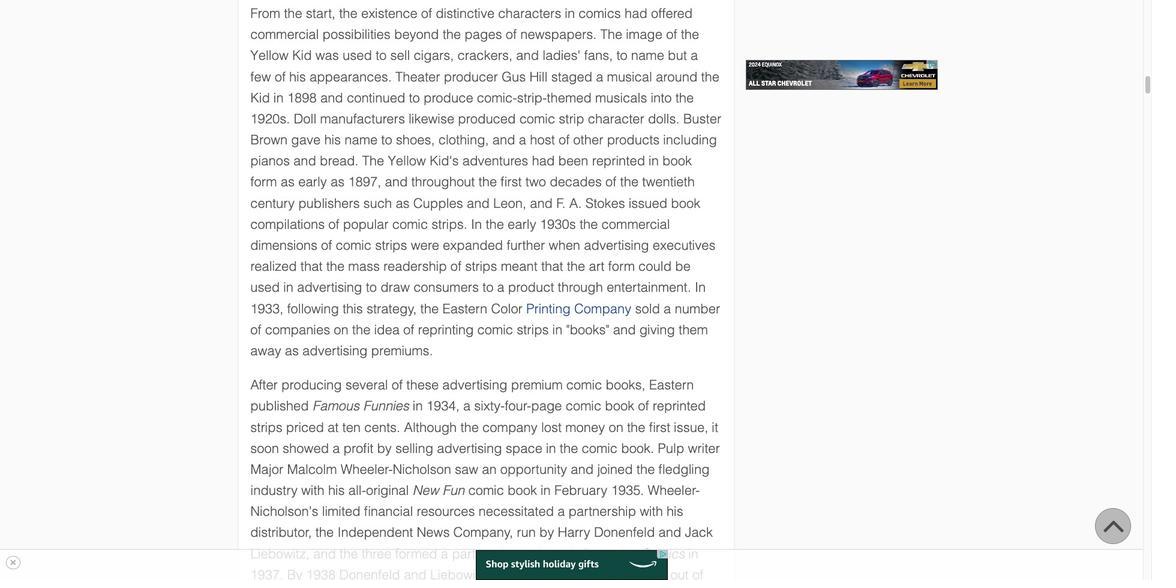 Task type: vqa. For each thing, say whether or not it's contained in the screenshot.
sittin'
no



Task type: locate. For each thing, give the bounding box(es) containing it.
his up bread.
[[324, 133, 341, 148]]

malcolm
[[287, 463, 337, 478]]

advertising inside 'after producing several of these advertising premium comic books, eastern published'
[[442, 378, 507, 393]]

other
[[573, 133, 603, 148]]

in up the newspapers.
[[565, 6, 575, 21]]

issue,
[[674, 420, 708, 435]]

original
[[366, 484, 409, 499]]

as down bread.
[[331, 175, 345, 190]]

1 horizontal spatial nicholson
[[608, 568, 667, 581]]

the down comics at the top right
[[600, 27, 622, 42]]

1 vertical spatial wheeler-
[[648, 484, 700, 499]]

partnership down february
[[569, 505, 636, 520]]

harry
[[558, 526, 590, 541]]

a right sold
[[664, 302, 671, 317]]

to
[[376, 48, 387, 63], [616, 48, 627, 63], [409, 90, 420, 105], [381, 133, 392, 148], [366, 280, 377, 295], [482, 280, 493, 295], [523, 547, 534, 562]]

this
[[343, 302, 363, 317]]

0 vertical spatial partnership
[[569, 505, 636, 520]]

1 vertical spatial nicholson
[[608, 568, 667, 581]]

decades
[[550, 175, 602, 190]]

compilations
[[250, 217, 325, 232]]

gave
[[291, 133, 321, 148]]

comic down an
[[468, 484, 504, 499]]

0 vertical spatial in
[[471, 217, 482, 232]]

book up the 'necessitated'
[[508, 484, 537, 499]]

reprinting
[[418, 323, 474, 338]]

been
[[558, 154, 588, 169]]

on up book.
[[609, 420, 623, 435]]

0 vertical spatial first
[[501, 175, 522, 190]]

the left three on the bottom of page
[[340, 547, 358, 562]]

comic left books,
[[566, 378, 602, 393]]

0 vertical spatial eastern
[[442, 302, 487, 317]]

2 vertical spatial wheeler-
[[556, 568, 608, 581]]

following
[[287, 302, 339, 317]]

his inside comic book in february 1935. wheeler- nicholson's limited financial resources necessitated a partnership with his distributor, the independent news company, run by harry donenfeld and jack liebowitz, and the three formed a partnership to launch
[[667, 505, 683, 520]]

advertising up producing
[[302, 344, 368, 359]]

in up number
[[695, 280, 706, 295]]

giving
[[639, 323, 675, 338]]

as up century
[[281, 175, 295, 190]]

in down printing
[[552, 323, 562, 338]]

meant
[[501, 259, 537, 274]]

to up color
[[482, 280, 493, 295]]

doll
[[294, 112, 316, 127]]

sixty-
[[474, 399, 505, 414]]

of inside 'after producing several of these advertising premium comic books, eastern published'
[[392, 378, 403, 393]]

a inside sold a number of companies on the idea of reprinting comic strips in "books" and giving them away as advertising premiums.
[[664, 302, 671, 317]]

book up twentieth
[[662, 154, 692, 169]]

early up publishers
[[298, 175, 327, 190]]

0 vertical spatial early
[[298, 175, 327, 190]]

comic inside 'after producing several of these advertising premium comic books, eastern published'
[[566, 378, 602, 393]]

premiums.
[[371, 344, 433, 359]]

1 vertical spatial reprinted
[[653, 399, 706, 414]]

by right 'run'
[[539, 526, 554, 541]]

1 horizontal spatial name
[[631, 48, 664, 63]]

on inside in 1934, a sixty-four-page comic book of reprinted strips priced at ten cents. although the company lost money on the first issue, it soon showed a profit by selling advertising space in the comic book. pulp writer major malcolm wheeler-nicholson saw an opportunity and joined the fledgling industry with his all-original
[[609, 420, 623, 435]]

produce
[[424, 90, 473, 105]]

donenfeld inside in 1937. by 1938 donenfeld and liebowitz had eased wheeler-nicholson out o
[[339, 568, 400, 581]]

0 horizontal spatial by
[[377, 441, 392, 456]]

by inside comic book in february 1935. wheeler- nicholson's limited financial resources necessitated a partnership with his distributor, the independent news company, run by harry donenfeld and jack liebowitz, and the three formed a partnership to launch
[[539, 526, 554, 541]]

comic down color
[[477, 323, 513, 338]]

in inside in 1937. by 1938 donenfeld and liebowitz had eased wheeler-nicholson out o
[[688, 547, 698, 562]]

his left all-
[[328, 484, 345, 499]]

1 vertical spatial used
[[250, 280, 280, 295]]

1 horizontal spatial eastern
[[649, 378, 694, 393]]

1 vertical spatial eastern
[[649, 378, 694, 393]]

in down jack
[[688, 547, 698, 562]]

to inside comic book in february 1935. wheeler- nicholson's limited financial resources necessitated a partnership with his distributor, the independent news company, run by harry donenfeld and jack liebowitz, and the three formed a partnership to launch
[[523, 547, 534, 562]]

f.
[[556, 196, 566, 211]]

new fun
[[413, 484, 465, 499]]

1 horizontal spatial reprinted
[[653, 399, 706, 414]]

0 vertical spatial kid
[[292, 48, 312, 63]]

wheeler- down launch
[[556, 568, 608, 581]]

0 vertical spatial nicholson
[[393, 463, 451, 478]]

sell
[[390, 48, 410, 63]]

partnership down company,
[[452, 547, 519, 562]]

0 vertical spatial by
[[377, 441, 392, 456]]

detective comics
[[581, 547, 685, 562]]

0 vertical spatial used
[[343, 48, 372, 63]]

but
[[668, 48, 687, 63]]

2 horizontal spatial wheeler-
[[648, 484, 700, 499]]

donenfeld
[[594, 526, 655, 541], [339, 568, 400, 581]]

and inside in 1934, a sixty-four-page comic book of reprinted strips priced at ten cents. although the company lost money on the first issue, it soon showed a profit by selling advertising space in the comic book. pulp writer major malcolm wheeler-nicholson saw an opportunity and joined the fledgling industry with his all-original
[[571, 463, 593, 478]]

by
[[377, 441, 392, 456], [539, 526, 554, 541]]

had left the eased
[[489, 568, 512, 581]]

as inside sold a number of companies on the idea of reprinting comic strips in "books" and giving them away as advertising premiums.
[[285, 344, 299, 359]]

1 horizontal spatial commercial
[[602, 217, 670, 232]]

company,
[[453, 526, 513, 541]]

premium
[[511, 378, 563, 393]]

advertising up art
[[584, 238, 649, 253]]

the up reprinting
[[420, 302, 439, 317]]

distinctive
[[436, 6, 494, 21]]

1 horizontal spatial the
[[600, 27, 622, 42]]

name
[[631, 48, 664, 63], [345, 133, 378, 148]]

0 horizontal spatial commercial
[[250, 27, 319, 42]]

the right 'around'
[[701, 69, 719, 84]]

0 vertical spatial the
[[600, 27, 622, 42]]

that down when
[[541, 259, 563, 274]]

comic up host
[[519, 112, 555, 127]]

the left 'start,'
[[284, 6, 302, 21]]

it
[[712, 420, 718, 435]]

0 horizontal spatial reprinted
[[592, 154, 645, 169]]

0 horizontal spatial with
[[301, 484, 324, 499]]

1 vertical spatial advertisement region
[[476, 551, 668, 581]]

in down realized
[[283, 280, 293, 295]]

eastern down consumers
[[442, 302, 487, 317]]

a up harry at the bottom of page
[[558, 505, 565, 520]]

early up further
[[508, 217, 536, 232]]

saw
[[455, 463, 478, 478]]

wheeler- inside in 1937. by 1938 donenfeld and liebowitz had eased wheeler-nicholson out o
[[556, 568, 608, 581]]

donenfeld down three on the bottom of page
[[339, 568, 400, 581]]

at
[[328, 420, 339, 435]]

advertising up the sixty-
[[442, 378, 507, 393]]

1 horizontal spatial first
[[649, 420, 670, 435]]

producer
[[444, 69, 498, 84]]

the down money
[[560, 441, 578, 456]]

0 horizontal spatial nicholson
[[393, 463, 451, 478]]

1930s
[[540, 217, 576, 232]]

1 horizontal spatial that
[[541, 259, 563, 274]]

entertainment.
[[607, 280, 691, 295]]

strategy,
[[367, 302, 417, 317]]

0 horizontal spatial in
[[471, 217, 482, 232]]

first up leon,
[[501, 175, 522, 190]]

1 horizontal spatial wheeler-
[[556, 568, 608, 581]]

0 vertical spatial advertisement region
[[746, 60, 938, 90]]

0 vertical spatial donenfeld
[[594, 526, 655, 541]]

1 horizontal spatial partnership
[[569, 505, 636, 520]]

0 vertical spatial commercial
[[250, 27, 319, 42]]

2 horizontal spatial had
[[625, 6, 647, 21]]

cigars,
[[414, 48, 454, 63]]

1 vertical spatial with
[[640, 505, 663, 520]]

first inside in 1934, a sixty-four-page comic book of reprinted strips priced at ten cents. although the company lost money on the first issue, it soon showed a profit by selling advertising space in the comic book. pulp writer major malcolm wheeler-nicholson saw an opportunity and joined the fledgling industry with his all-original
[[649, 420, 670, 435]]

a up color
[[497, 280, 504, 295]]

0 vertical spatial wheeler-
[[341, 463, 393, 478]]

funnies
[[363, 399, 409, 414]]

used up the 1933,
[[250, 280, 280, 295]]

1 that from the left
[[301, 259, 323, 274]]

with down 1935.
[[640, 505, 663, 520]]

"books"
[[566, 323, 609, 338]]

form down pianos on the left top
[[250, 175, 277, 190]]

companies
[[265, 323, 330, 338]]

1933,
[[250, 302, 283, 317]]

lost
[[541, 420, 562, 435]]

0 vertical spatial yellow
[[250, 48, 289, 63]]

1 horizontal spatial had
[[532, 154, 555, 169]]

financial
[[364, 505, 413, 520]]

advertisement region
[[746, 60, 938, 90], [476, 551, 668, 581]]

and up adventures
[[493, 133, 515, 148]]

had inside in 1937. by 1938 donenfeld and liebowitz had eased wheeler-nicholson out o
[[489, 568, 512, 581]]

launch
[[538, 547, 577, 562]]

0 vertical spatial had
[[625, 6, 647, 21]]

to up the eased
[[523, 547, 534, 562]]

and up 1938
[[313, 547, 336, 562]]

reprinted up issue, at the bottom right
[[653, 399, 706, 414]]

the inside sold a number of companies on the idea of reprinting comic strips in "books" and giving them away as advertising premiums.
[[352, 323, 370, 338]]

1 vertical spatial by
[[539, 526, 554, 541]]

1 vertical spatial form
[[608, 259, 635, 274]]

on down this
[[334, 323, 348, 338]]

strips up the soon
[[250, 420, 282, 435]]

and left leon,
[[467, 196, 490, 211]]

the down distinctive
[[443, 27, 461, 42]]

1 vertical spatial the
[[362, 154, 384, 169]]

0 horizontal spatial donenfeld
[[339, 568, 400, 581]]

1938
[[306, 568, 336, 581]]

0 horizontal spatial advertisement region
[[476, 551, 668, 581]]

1 horizontal spatial used
[[343, 48, 372, 63]]

0 vertical spatial name
[[631, 48, 664, 63]]

strip-
[[517, 90, 547, 105]]

number
[[675, 302, 720, 317]]

consumers
[[413, 280, 479, 295]]

had up image
[[625, 6, 647, 21]]

as
[[281, 175, 295, 190], [331, 175, 345, 190], [396, 196, 410, 211], [285, 344, 299, 359]]

0 horizontal spatial wheeler-
[[341, 463, 393, 478]]

0 horizontal spatial on
[[334, 323, 348, 338]]

draw
[[380, 280, 410, 295]]

wheeler- inside in 1934, a sixty-four-page comic book of reprinted strips priced at ten cents. although the company lost money on the first issue, it soon showed a profit by selling advertising space in the comic book. pulp writer major malcolm wheeler-nicholson saw an opportunity and joined the fledgling industry with his all-original
[[341, 463, 393, 478]]

used down "possibilities"
[[343, 48, 372, 63]]

2 vertical spatial had
[[489, 568, 512, 581]]

name down manufacturers
[[345, 133, 378, 148]]

0 vertical spatial reprinted
[[592, 154, 645, 169]]

1 vertical spatial commercial
[[602, 217, 670, 232]]

0 horizontal spatial that
[[301, 259, 323, 274]]

1 vertical spatial had
[[532, 154, 555, 169]]

characters
[[498, 6, 561, 21]]

news
[[417, 526, 450, 541]]

the down 'around'
[[675, 90, 694, 105]]

kid left was
[[292, 48, 312, 63]]

by down the cents.
[[377, 441, 392, 456]]

as right such
[[396, 196, 410, 211]]

out
[[670, 568, 689, 581]]

0 horizontal spatial early
[[298, 175, 327, 190]]

0 vertical spatial on
[[334, 323, 348, 338]]

issued
[[629, 196, 667, 211]]

0 vertical spatial with
[[301, 484, 324, 499]]

yellow up few
[[250, 48, 289, 63]]

all-
[[348, 484, 366, 499]]

comic book in february 1935. wheeler- nicholson's limited financial resources necessitated a partnership with his distributor, the independent news company, run by harry donenfeld and jack liebowitz, and the three formed a partnership to launch
[[250, 484, 713, 562]]

comic up money
[[566, 399, 601, 414]]

with down malcolm
[[301, 484, 324, 499]]

with
[[301, 484, 324, 499], [640, 505, 663, 520]]

books,
[[606, 378, 645, 393]]

advertising
[[584, 238, 649, 253], [297, 280, 362, 295], [302, 344, 368, 359], [442, 378, 507, 393], [437, 441, 502, 456]]

staged
[[551, 69, 592, 84]]

industry
[[250, 484, 298, 499]]

in down these
[[413, 399, 423, 414]]

1 horizontal spatial in
[[695, 280, 706, 295]]

three
[[362, 547, 392, 562]]

1 vertical spatial donenfeld
[[339, 568, 400, 581]]

of
[[421, 6, 432, 21], [506, 27, 517, 42], [666, 27, 677, 42], [275, 69, 286, 84], [559, 133, 570, 148], [605, 175, 616, 190], [328, 217, 339, 232], [321, 238, 332, 253], [450, 259, 461, 274], [250, 323, 261, 338], [403, 323, 414, 338], [392, 378, 403, 393], [638, 399, 649, 414]]

early
[[298, 175, 327, 190], [508, 217, 536, 232]]

commercial down from
[[250, 27, 319, 42]]

were
[[411, 238, 439, 253]]

fun
[[443, 484, 465, 499]]

1 vertical spatial yellow
[[388, 154, 426, 169]]

in down opportunity
[[541, 484, 551, 499]]

1 horizontal spatial kid
[[292, 48, 312, 63]]

1 vertical spatial partnership
[[452, 547, 519, 562]]

1 horizontal spatial with
[[640, 505, 663, 520]]

1 vertical spatial first
[[649, 420, 670, 435]]

the down adventures
[[479, 175, 497, 190]]

1 horizontal spatial donenfeld
[[594, 526, 655, 541]]

reprinted inside from the start, the existence of distinctive characters in comics had offered commercial possibilities beyond the pages of newspapers. the image of the yellow kid was used to sell cigars, crackers, and ladies' fans, to name but a few of his appearances. theater producer gus hill staged a musical around the kid in 1898 and continued to produce comic-strip-themed musicals into the 1920s. doll manufacturers likewise produced comic strip character dolls. buster brown gave his name to shoes, clothing, and a host of other products including pianos and bread. the yellow kid's adventures had been reprinted in book form as early as 1897, and throughout the first two decades of the twentieth century publishers such as cupples and leon, and f. a. stokes issued book compilations of popular comic strips. in the early 1930s the commercial dimensions of comic strips were expanded further when advertising executives realized that the mass readership of strips meant that the art form could be used in advertising to draw consumers to a product through entertainment. in 1933, following this strategy, the eastern color
[[592, 154, 645, 169]]

reprinted
[[592, 154, 645, 169], [653, 399, 706, 414]]

1 vertical spatial on
[[609, 420, 623, 435]]

strips inside in 1934, a sixty-four-page comic book of reprinted strips priced at ten cents. although the company lost money on the first issue, it soon showed a profit by selling advertising space in the comic book. pulp writer major malcolm wheeler-nicholson saw an opportunity and joined the fledgling industry with his all-original
[[250, 420, 282, 435]]

0 horizontal spatial used
[[250, 280, 280, 295]]

0 vertical spatial form
[[250, 175, 277, 190]]

and down the company
[[613, 323, 636, 338]]

the down leon,
[[486, 217, 504, 232]]

necessitated
[[479, 505, 554, 520]]

shoes,
[[396, 133, 435, 148]]

character
[[588, 112, 644, 127]]

wheeler- down 'profit'
[[341, 463, 393, 478]]

to down mass
[[366, 280, 377, 295]]

independent
[[337, 526, 413, 541]]

the up 1897,
[[362, 154, 384, 169]]

comic inside comic book in february 1935. wheeler- nicholson's limited financial resources necessitated a partnership with his distributor, the independent news company, run by harry donenfeld and jack liebowitz, and the three formed a partnership to launch
[[468, 484, 504, 499]]

publishers
[[298, 196, 360, 211]]

nicholson up new
[[393, 463, 451, 478]]

1 horizontal spatial by
[[539, 526, 554, 541]]

1 vertical spatial kid
[[250, 90, 270, 105]]

strips down printing
[[517, 323, 549, 338]]

0 horizontal spatial first
[[501, 175, 522, 190]]

nicholson down detective comics
[[608, 568, 667, 581]]

1 vertical spatial name
[[345, 133, 378, 148]]

throughout
[[411, 175, 475, 190]]

kid down few
[[250, 90, 270, 105]]

form right art
[[608, 259, 635, 274]]

company
[[574, 302, 631, 317]]

in down lost
[[546, 441, 556, 456]]

0 horizontal spatial eastern
[[442, 302, 487, 317]]

dolls.
[[648, 112, 680, 127]]

kid
[[292, 48, 312, 63], [250, 90, 270, 105]]

after
[[250, 378, 278, 393]]

1 horizontal spatial on
[[609, 420, 623, 435]]

the down limited
[[315, 526, 334, 541]]

1 horizontal spatial yellow
[[388, 154, 426, 169]]

0 horizontal spatial had
[[489, 568, 512, 581]]

his inside in 1934, a sixty-four-page comic book of reprinted strips priced at ten cents. although the company lost money on the first issue, it soon showed a profit by selling advertising space in the comic book. pulp writer major malcolm wheeler-nicholson saw an opportunity and joined the fledgling industry with his all-original
[[328, 484, 345, 499]]

in inside comic book in february 1935. wheeler- nicholson's limited financial resources necessitated a partnership with his distributor, the independent news company, run by harry donenfeld and jack liebowitz, and the three formed a partnership to launch
[[541, 484, 551, 499]]

of inside in 1934, a sixty-four-page comic book of reprinted strips priced at ten cents. although the company lost money on the first issue, it soon showed a profit by selling advertising space in the comic book. pulp writer major malcolm wheeler-nicholson saw an opportunity and joined the fledgling industry with his all-original
[[638, 399, 649, 414]]

comic inside sold a number of companies on the idea of reprinting comic strips in "books" and giving them away as advertising premiums.
[[477, 323, 513, 338]]

money
[[565, 420, 605, 435]]

on
[[334, 323, 348, 338], [609, 420, 623, 435]]

in inside sold a number of companies on the idea of reprinting comic strips in "books" and giving them away as advertising premiums.
[[552, 323, 562, 338]]

wheeler-
[[341, 463, 393, 478], [648, 484, 700, 499], [556, 568, 608, 581]]

the left mass
[[326, 259, 345, 274]]

an
[[482, 463, 497, 478]]

in up expanded
[[471, 217, 482, 232]]

1 horizontal spatial early
[[508, 217, 536, 232]]

beyond
[[394, 27, 439, 42]]

wheeler- down fledgling
[[648, 484, 700, 499]]



Task type: describe. For each thing, give the bounding box(es) containing it.
by inside in 1934, a sixty-four-page comic book of reprinted strips priced at ten cents. although the company lost money on the first issue, it soon showed a profit by selling advertising space in the comic book. pulp writer major malcolm wheeler-nicholson saw an opportunity and joined the fledgling industry with his all-original
[[377, 441, 392, 456]]

theater
[[395, 69, 440, 84]]

a right but
[[691, 48, 698, 63]]

appearances.
[[310, 69, 392, 84]]

the down the sixty-
[[460, 420, 479, 435]]

1 horizontal spatial form
[[608, 259, 635, 274]]

popular
[[343, 217, 389, 232]]

0 horizontal spatial yellow
[[250, 48, 289, 63]]

famous
[[312, 399, 359, 414]]

comic up were
[[392, 217, 428, 232]]

in 1934, a sixty-four-page comic book of reprinted strips priced at ten cents. although the company lost money on the first issue, it soon showed a profit by selling advertising space in the comic book. pulp writer major malcolm wheeler-nicholson saw an opportunity and joined the fledgling industry with his all-original
[[250, 399, 720, 499]]

selling
[[395, 441, 433, 456]]

the down book.
[[637, 463, 655, 478]]

fledgling
[[659, 463, 710, 478]]

further
[[507, 238, 545, 253]]

and inside in 1937. by 1938 donenfeld and liebowitz had eased wheeler-nicholson out o
[[404, 568, 426, 581]]

in up twentieth
[[649, 154, 659, 169]]

few
[[250, 69, 271, 84]]

to left shoes,
[[381, 133, 392, 148]]

produced
[[458, 112, 516, 127]]

a left the sixty-
[[463, 399, 471, 414]]

book down twentieth
[[671, 196, 700, 211]]

0 horizontal spatial kid
[[250, 90, 270, 105]]

offered
[[651, 6, 693, 21]]

around
[[656, 69, 697, 84]]

through
[[558, 280, 603, 295]]

such
[[363, 196, 392, 211]]

a down news
[[441, 547, 448, 562]]

run
[[517, 526, 536, 541]]

possibilities
[[323, 27, 391, 42]]

a down fans,
[[596, 69, 603, 84]]

2 that from the left
[[541, 259, 563, 274]]

advertising up following
[[297, 280, 362, 295]]

strip
[[559, 112, 584, 127]]

on inside sold a number of companies on the idea of reprinting comic strips in "books" and giving them away as advertising premiums.
[[334, 323, 348, 338]]

could
[[638, 259, 671, 274]]

1935.
[[611, 484, 644, 499]]

comic down money
[[582, 441, 617, 456]]

wheeler- inside comic book in february 1935. wheeler- nicholson's limited financial resources necessitated a partnership with his distributor, the independent news company, run by harry donenfeld and jack liebowitz, and the three formed a partnership to launch
[[648, 484, 700, 499]]

eastern inside 'after producing several of these advertising premium comic books, eastern published'
[[649, 378, 694, 393]]

eastern inside from the start, the existence of distinctive characters in comics had offered commercial possibilities beyond the pages of newspapers. the image of the yellow kid was used to sell cigars, crackers, and ladies' fans, to name but a few of his appearances. theater producer gus hill staged a musical around the kid in 1898 and continued to produce comic-strip-themed musicals into the 1920s. doll manufacturers likewise produced comic strip character dolls. buster brown gave his name to shoes, clothing, and a host of other products including pianos and bread. the yellow kid's adventures had been reprinted in book form as early as 1897, and throughout the first two decades of the twentieth century publishers such as cupples and leon, and f. a. stokes issued book compilations of popular comic strips. in the early 1930s the commercial dimensions of comic strips were expanded further when advertising executives realized that the mass readership of strips meant that the art form could be used in advertising to draw consumers to a product through entertainment. in 1933, following this strategy, the eastern color
[[442, 302, 487, 317]]

host
[[530, 133, 555, 148]]

0 horizontal spatial form
[[250, 175, 277, 190]]

soon
[[250, 441, 279, 456]]

limited
[[322, 505, 360, 520]]

and left f.
[[530, 196, 553, 211]]

art
[[589, 259, 605, 274]]

writer
[[688, 441, 720, 456]]

0 horizontal spatial the
[[362, 154, 384, 169]]

resources
[[417, 505, 475, 520]]

and up such
[[385, 175, 408, 190]]

new
[[413, 484, 439, 499]]

space
[[506, 441, 542, 456]]

advertising inside sold a number of companies on the idea of reprinting comic strips in "books" and giving them away as advertising premiums.
[[302, 344, 368, 359]]

was
[[315, 48, 339, 63]]

nicholson inside in 1934, a sixty-four-page comic book of reprinted strips priced at ten cents. although the company lost money on the first issue, it soon showed a profit by selling advertising space in the comic book. pulp writer major malcolm wheeler-nicholson saw an opportunity and joined the fledgling industry with his all-original
[[393, 463, 451, 478]]

strips up the readership
[[375, 238, 407, 253]]

them
[[679, 323, 708, 338]]

book.
[[621, 441, 654, 456]]

detective
[[581, 547, 637, 562]]

with inside comic book in february 1935. wheeler- nicholson's limited financial resources necessitated a partnership with his distributor, the independent news company, run by harry donenfeld and jack liebowitz, and the three formed a partnership to launch
[[640, 505, 663, 520]]

bread.
[[320, 154, 358, 169]]

image
[[626, 27, 662, 42]]

expanded
[[443, 238, 503, 253]]

comic-
[[477, 90, 517, 105]]

1937.
[[250, 568, 283, 581]]

1 horizontal spatial advertisement region
[[746, 60, 938, 90]]

from the start, the existence of distinctive characters in comics had offered commercial possibilities beyond the pages of newspapers. the image of the yellow kid was used to sell cigars, crackers, and ladies' fans, to name but a few of his appearances. theater producer gus hill staged a musical around the kid in 1898 and continued to produce comic-strip-themed musicals into the 1920s. doll manufacturers likewise produced comic strip character dolls. buster brown gave his name to shoes, clothing, and a host of other products including pianos and bread. the yellow kid's adventures had been reprinted in book form as early as 1897, and throughout the first two decades of the twentieth century publishers such as cupples and leon, and f. a. stokes issued book compilations of popular comic strips. in the early 1930s the commercial dimensions of comic strips were expanded further when advertising executives realized that the mass readership of strips meant that the art form could be used in advertising to draw consumers to a product through entertainment. in 1933, following this strategy, the eastern color
[[250, 6, 721, 317]]

pulp
[[658, 441, 684, 456]]

executives
[[653, 238, 716, 253]]

printing company link
[[526, 302, 631, 317]]

cents.
[[364, 420, 400, 435]]

and up hill
[[516, 48, 539, 63]]

manufacturers
[[320, 112, 405, 127]]

fans,
[[584, 48, 613, 63]]

hill
[[529, 69, 548, 84]]

opportunity
[[500, 463, 567, 478]]

comic up mass
[[336, 238, 371, 253]]

and inside sold a number of companies on the idea of reprinting comic strips in "books" and giving them away as advertising premiums.
[[613, 323, 636, 338]]

brown
[[250, 133, 288, 148]]

a left host
[[519, 133, 526, 148]]

the up issued
[[620, 175, 639, 190]]

leon,
[[493, 196, 526, 211]]

to down theater
[[409, 90, 420, 105]]

the left art
[[567, 259, 585, 274]]

advertising inside in 1934, a sixty-four-page comic book of reprinted strips priced at ten cents. although the company lost money on the first issue, it soon showed a profit by selling advertising space in the comic book. pulp writer major malcolm wheeler-nicholson saw an opportunity and joined the fledgling industry with his all-original
[[437, 441, 502, 456]]

0 horizontal spatial partnership
[[452, 547, 519, 562]]

1898
[[287, 90, 317, 105]]

several
[[346, 378, 388, 393]]

his up 1898
[[289, 69, 306, 84]]

1 vertical spatial early
[[508, 217, 536, 232]]

into
[[651, 90, 672, 105]]

page
[[531, 399, 562, 414]]

themed
[[547, 90, 592, 105]]

away
[[250, 344, 281, 359]]

jack
[[685, 526, 713, 541]]

1897,
[[348, 175, 381, 190]]

the up but
[[681, 27, 699, 42]]

sold
[[635, 302, 660, 317]]

from
[[250, 6, 280, 21]]

strips down expanded
[[465, 259, 497, 274]]

the up book.
[[627, 420, 645, 435]]

realized
[[250, 259, 297, 274]]

after producing several of these advertising premium comic books, eastern published
[[250, 378, 694, 414]]

×
[[10, 557, 17, 570]]

in up 1920s.
[[273, 90, 284, 105]]

cupples
[[413, 196, 463, 211]]

distributor,
[[250, 526, 312, 541]]

priced
[[286, 420, 324, 435]]

the down the a.
[[580, 217, 598, 232]]

comics
[[640, 547, 685, 562]]

product
[[508, 280, 554, 295]]

to left sell
[[376, 48, 387, 63]]

reprinted inside in 1934, a sixty-four-page comic book of reprinted strips priced at ten cents. although the company lost money on the first issue, it soon showed a profit by selling advertising space in the comic book. pulp writer major malcolm wheeler-nicholson saw an opportunity and joined the fledgling industry with his all-original
[[653, 399, 706, 414]]

published
[[250, 399, 309, 414]]

company
[[482, 420, 538, 435]]

idea
[[374, 323, 400, 338]]

1 vertical spatial in
[[695, 280, 706, 295]]

liebowitz
[[430, 568, 486, 581]]

gus
[[502, 69, 526, 84]]

including
[[663, 133, 717, 148]]

when
[[549, 238, 580, 253]]

printing
[[526, 302, 571, 317]]

donenfeld inside comic book in february 1935. wheeler- nicholson's limited financial resources necessitated a partnership with his distributor, the independent news company, run by harry donenfeld and jack liebowitz, and the three formed a partnership to launch
[[594, 526, 655, 541]]

to up musical
[[616, 48, 627, 63]]

strips.
[[432, 217, 467, 232]]

adventures
[[462, 154, 528, 169]]

book inside comic book in february 1935. wheeler- nicholson's limited financial resources necessitated a partnership with his distributor, the independent news company, run by harry donenfeld and jack liebowitz, and the three formed a partnership to launch
[[508, 484, 537, 499]]

nicholson inside in 1937. by 1938 donenfeld and liebowitz had eased wheeler-nicholson out o
[[608, 568, 667, 581]]

four-
[[505, 399, 531, 414]]

book inside in 1934, a sixty-four-page comic book of reprinted strips priced at ten cents. although the company lost money on the first issue, it soon showed a profit by selling advertising space in the comic book. pulp writer major malcolm wheeler-nicholson saw an opportunity and joined the fledgling industry with his all-original
[[605, 399, 634, 414]]

a down at at bottom
[[333, 441, 340, 456]]

comics
[[579, 6, 621, 21]]

printing company
[[526, 302, 631, 317]]

and down gave
[[293, 154, 316, 169]]

with inside in 1934, a sixty-four-page comic book of reprinted strips priced at ten cents. although the company lost money on the first issue, it soon showed a profit by selling advertising space in the comic book. pulp writer major malcolm wheeler-nicholson saw an opportunity and joined the fledgling industry with his all-original
[[301, 484, 324, 499]]

first inside from the start, the existence of distinctive characters in comics had offered commercial possibilities beyond the pages of newspapers. the image of the yellow kid was used to sell cigars, crackers, and ladies' fans, to name but a few of his appearances. theater producer gus hill staged a musical around the kid in 1898 and continued to produce comic-strip-themed musicals into the 1920s. doll manufacturers likewise produced comic strip character dolls. buster brown gave his name to shoes, clothing, and a host of other products including pianos and bread. the yellow kid's adventures had been reprinted in book form as early as 1897, and throughout the first two decades of the twentieth century publishers such as cupples and leon, and f. a. stokes issued book compilations of popular comic strips. in the early 1930s the commercial dimensions of comic strips were expanded further when advertising executives realized that the mass readership of strips meant that the art form could be used in advertising to draw consumers to a product through entertainment. in 1933, following this strategy, the eastern color
[[501, 175, 522, 190]]

and down the appearances.
[[320, 90, 343, 105]]

strips inside sold a number of companies on the idea of reprinting comic strips in "books" and giving them away as advertising premiums.
[[517, 323, 549, 338]]

kid's
[[430, 154, 459, 169]]

and up comics
[[659, 526, 681, 541]]

0 horizontal spatial name
[[345, 133, 378, 148]]

although
[[404, 420, 457, 435]]

the up "possibilities"
[[339, 6, 358, 21]]



